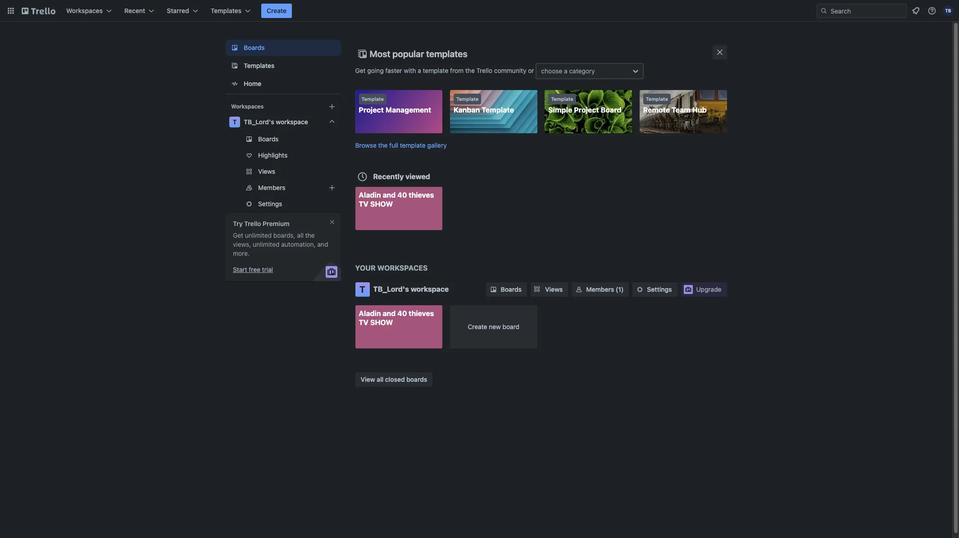 Task type: describe. For each thing, give the bounding box(es) containing it.
team
[[672, 106, 690, 114]]

1 horizontal spatial workspace
[[411, 285, 449, 293]]

browse the full template gallery
[[355, 141, 447, 149]]

view all closed boards
[[361, 375, 427, 383]]

members for members
[[258, 184, 285, 191]]

going
[[367, 67, 384, 74]]

most popular templates
[[370, 49, 467, 59]]

template for simple
[[551, 96, 573, 102]]

hub
[[692, 106, 707, 114]]

aladin and 40 thieves tv show for 2nd aladin and 40 thieves tv show link from the bottom of the page
[[359, 191, 434, 208]]

1 horizontal spatial the
[[378, 141, 388, 149]]

0 vertical spatial and
[[383, 191, 396, 199]]

more.
[[233, 250, 249, 257]]

boards for views
[[501, 286, 522, 293]]

boards link for views
[[486, 282, 527, 297]]

start free trial
[[233, 266, 273, 273]]

0 vertical spatial trello
[[476, 67, 492, 74]]

templates link
[[225, 58, 341, 74]]

views,
[[233, 241, 251, 248]]

recent
[[124, 7, 145, 14]]

2 show from the top
[[370, 318, 393, 327]]

view
[[361, 375, 375, 383]]

40 for 2nd aladin and 40 thieves tv show link from the bottom of the page
[[397, 191, 407, 199]]

starred button
[[161, 4, 203, 18]]

members for members (1)
[[586, 286, 614, 293]]

1 horizontal spatial a
[[564, 67, 567, 75]]

trial
[[262, 266, 273, 273]]

1 horizontal spatial get
[[355, 67, 366, 74]]

1 horizontal spatial tb_lord's workspace
[[373, 285, 449, 293]]

starred
[[167, 7, 189, 14]]

1 show from the top
[[370, 200, 393, 208]]

create new board
[[468, 323, 519, 331]]

start
[[233, 266, 247, 273]]

template for project
[[361, 96, 384, 102]]

template for kanban
[[456, 96, 478, 102]]

kanban
[[454, 106, 480, 114]]

viewed
[[406, 172, 430, 180]]

templates button
[[205, 4, 256, 18]]

0 horizontal spatial t
[[232, 118, 237, 126]]

0 vertical spatial tb_lord's workspace
[[243, 118, 308, 126]]

add image
[[326, 182, 337, 193]]

project inside template project management
[[359, 106, 384, 114]]

create for create
[[267, 7, 287, 14]]

upgrade
[[696, 286, 721, 293]]

templates
[[426, 49, 467, 59]]

members link
[[225, 181, 341, 195]]

popular
[[392, 49, 424, 59]]

the for get going faster with a template from the trello community or
[[465, 67, 475, 74]]

1 vertical spatial template
[[400, 141, 426, 149]]

tv for 2nd aladin and 40 thieves tv show link from the top of the page
[[359, 318, 368, 327]]

1 sm image from the left
[[574, 285, 584, 294]]

0 vertical spatial template
[[423, 67, 448, 74]]

get going faster with a template from the trello community or
[[355, 67, 536, 74]]

0 horizontal spatial settings link
[[225, 197, 341, 211]]

or
[[528, 67, 534, 74]]

management
[[386, 106, 431, 114]]

create for create new board
[[468, 323, 487, 331]]

project inside template simple project board
[[574, 106, 599, 114]]

home link
[[225, 76, 341, 92]]

2 aladin from the top
[[359, 309, 381, 318]]

0 horizontal spatial tb_lord's
[[243, 118, 274, 126]]

workspaces button
[[61, 4, 117, 18]]

boards,
[[273, 232, 295, 239]]

recently
[[373, 172, 404, 180]]

workspaces
[[377, 264, 428, 272]]

1 aladin from the top
[[359, 191, 381, 199]]

try
[[233, 220, 242, 227]]

template kanban template
[[454, 96, 514, 114]]

all inside try trello premium get unlimited boards, all the views, unlimited automation, and more.
[[297, 232, 303, 239]]

settings for the leftmost settings link
[[258, 200, 282, 208]]

create button
[[261, 4, 292, 18]]

trello inside try trello premium get unlimited boards, all the views, unlimited automation, and more.
[[244, 220, 261, 227]]

browse the full template gallery link
[[355, 141, 447, 149]]

community
[[494, 67, 526, 74]]

search image
[[820, 7, 828, 14]]

thieves for 2nd aladin and 40 thieves tv show link from the top of the page
[[409, 309, 434, 318]]



Task type: vqa. For each thing, say whether or not it's contained in the screenshot.
Create's CREATE
yes



Task type: locate. For each thing, give the bounding box(es) containing it.
1 horizontal spatial views link
[[531, 282, 568, 297]]

template up kanban
[[456, 96, 478, 102]]

project up browse
[[359, 106, 384, 114]]

0 vertical spatial aladin and 40 thieves tv show link
[[355, 187, 443, 230]]

boards up highlights
[[258, 135, 278, 143]]

closed
[[385, 375, 405, 383]]

0 horizontal spatial templates
[[211, 7, 241, 14]]

0 vertical spatial boards
[[243, 44, 264, 51]]

1 vertical spatial views link
[[531, 282, 568, 297]]

trello left the community
[[476, 67, 492, 74]]

members (1)
[[586, 286, 624, 293]]

1 40 from the top
[[397, 191, 407, 199]]

primary element
[[0, 0, 959, 22]]

boards
[[406, 375, 427, 383]]

1 vertical spatial and
[[317, 241, 328, 248]]

trello
[[476, 67, 492, 74], [244, 220, 261, 227]]

boards link up board on the bottom right
[[486, 282, 527, 297]]

1 vertical spatial boards link
[[225, 132, 341, 146]]

template down templates
[[423, 67, 448, 74]]

a right with
[[418, 67, 421, 74]]

0 horizontal spatial workspace
[[276, 118, 308, 126]]

template for remote
[[646, 96, 668, 102]]

0 horizontal spatial all
[[297, 232, 303, 239]]

free
[[249, 266, 260, 273]]

0 vertical spatial thieves
[[409, 191, 434, 199]]

all up automation,
[[297, 232, 303, 239]]

a
[[418, 67, 421, 74], [564, 67, 567, 75]]

0 vertical spatial aladin and 40 thieves tv show
[[359, 191, 434, 208]]

get inside try trello premium get unlimited boards, all the views, unlimited automation, and more.
[[233, 232, 243, 239]]

tb_lord's workspace up highlights
[[243, 118, 308, 126]]

0 vertical spatial workspaces
[[66, 7, 103, 14]]

all inside button
[[377, 375, 383, 383]]

1 vertical spatial t
[[360, 284, 365, 295]]

0 vertical spatial 40
[[397, 191, 407, 199]]

1 vertical spatial all
[[377, 375, 383, 383]]

view all closed boards button
[[355, 372, 433, 387]]

template inside template simple project board
[[551, 96, 573, 102]]

remote
[[643, 106, 670, 114]]

2 horizontal spatial the
[[465, 67, 475, 74]]

template
[[423, 67, 448, 74], [400, 141, 426, 149]]

0 vertical spatial settings
[[258, 200, 282, 208]]

workspace down workspaces
[[411, 285, 449, 293]]

0 vertical spatial t
[[232, 118, 237, 126]]

boards
[[243, 44, 264, 51], [258, 135, 278, 143], [501, 286, 522, 293]]

aladin and 40 thieves tv show for 2nd aladin and 40 thieves tv show link from the top of the page
[[359, 309, 434, 327]]

1 vertical spatial unlimited
[[253, 241, 279, 248]]

full
[[389, 141, 398, 149]]

1 horizontal spatial settings link
[[633, 282, 677, 297]]

0 vertical spatial get
[[355, 67, 366, 74]]

thieves
[[409, 191, 434, 199], [409, 309, 434, 318]]

1 horizontal spatial templates
[[243, 62, 274, 69]]

the for try trello premium get unlimited boards, all the views, unlimited automation, and more.
[[305, 232, 314, 239]]

0 horizontal spatial settings
[[258, 200, 282, 208]]

0 vertical spatial show
[[370, 200, 393, 208]]

tv
[[359, 200, 368, 208], [359, 318, 368, 327]]

1 horizontal spatial views
[[545, 286, 563, 293]]

1 thieves from the top
[[409, 191, 434, 199]]

get left the going
[[355, 67, 366, 74]]

template right kanban
[[482, 106, 514, 114]]

workspace
[[276, 118, 308, 126], [411, 285, 449, 293]]

the left full
[[378, 141, 388, 149]]

faster
[[385, 67, 402, 74]]

unlimited up "views,"
[[245, 232, 271, 239]]

sm image
[[574, 285, 584, 294], [635, 285, 644, 294]]

create a workspace image
[[326, 101, 337, 112]]

1 horizontal spatial tb_lord's
[[373, 285, 409, 293]]

settings
[[258, 200, 282, 208], [647, 286, 672, 293]]

the
[[465, 67, 475, 74], [378, 141, 388, 149], [305, 232, 314, 239]]

get up "views,"
[[233, 232, 243, 239]]

1 horizontal spatial t
[[360, 284, 365, 295]]

aladin and 40 thieves tv show
[[359, 191, 434, 208], [359, 309, 434, 327]]

the inside try trello premium get unlimited boards, all the views, unlimited automation, and more.
[[305, 232, 314, 239]]

1 vertical spatial workspaces
[[231, 103, 263, 110]]

boards for highlights
[[258, 135, 278, 143]]

1 horizontal spatial workspaces
[[231, 103, 263, 110]]

1 vertical spatial settings link
[[633, 282, 677, 297]]

tb_lord's
[[243, 118, 274, 126], [373, 285, 409, 293]]

show
[[370, 200, 393, 208], [370, 318, 393, 327]]

0 horizontal spatial views
[[258, 168, 275, 175]]

settings link right '(1)' at the bottom right of the page
[[633, 282, 677, 297]]

template down the going
[[361, 96, 384, 102]]

recently viewed
[[373, 172, 430, 180]]

home
[[243, 80, 261, 87]]

0 vertical spatial tv
[[359, 200, 368, 208]]

members down highlights
[[258, 184, 285, 191]]

0 horizontal spatial a
[[418, 67, 421, 74]]

views
[[258, 168, 275, 175], [545, 286, 563, 293]]

1 vertical spatial tb_lord's
[[373, 285, 409, 293]]

boards link up templates link in the top left of the page
[[225, 40, 341, 56]]

board
[[601, 106, 621, 114]]

1 horizontal spatial members
[[586, 286, 614, 293]]

browse
[[355, 141, 377, 149]]

template right full
[[400, 141, 426, 149]]

gallery
[[427, 141, 447, 149]]

the right from
[[465, 67, 475, 74]]

1 vertical spatial tv
[[359, 318, 368, 327]]

1 aladin and 40 thieves tv show from the top
[[359, 191, 434, 208]]

highlights link
[[225, 148, 341, 163]]

template project management
[[359, 96, 431, 114]]

0 horizontal spatial members
[[258, 184, 285, 191]]

2 tv from the top
[[359, 318, 368, 327]]

0 vertical spatial aladin
[[359, 191, 381, 199]]

template simple project board
[[548, 96, 621, 114]]

tb_lord's workspace down workspaces
[[373, 285, 449, 293]]

with
[[404, 67, 416, 74]]

members left '(1)' at the bottom right of the page
[[586, 286, 614, 293]]

sm image right '(1)' at the bottom right of the page
[[635, 285, 644, 294]]

boards right board image
[[243, 44, 264, 51]]

settings link
[[225, 197, 341, 211], [633, 282, 677, 297]]

new
[[489, 323, 501, 331]]

workspaces
[[66, 7, 103, 14], [231, 103, 263, 110]]

tb_lord's up highlights
[[243, 118, 274, 126]]

1 vertical spatial views
[[545, 286, 563, 293]]

highlights
[[258, 151, 287, 159]]

automation,
[[281, 241, 315, 248]]

0 vertical spatial templates
[[211, 7, 241, 14]]

template board image
[[229, 60, 240, 71]]

2 project from the left
[[574, 106, 599, 114]]

start free trial button
[[233, 265, 273, 274]]

1 vertical spatial trello
[[244, 220, 261, 227]]

2 vertical spatial boards link
[[486, 282, 527, 297]]

choose
[[541, 67, 562, 75]]

from
[[450, 67, 464, 74]]

board image
[[229, 42, 240, 53]]

tb_lord's workspace
[[243, 118, 308, 126], [373, 285, 449, 293]]

create
[[267, 7, 287, 14], [468, 323, 487, 331]]

0 horizontal spatial get
[[233, 232, 243, 239]]

0 horizontal spatial create
[[267, 7, 287, 14]]

0 notifications image
[[910, 5, 921, 16]]

settings link down 'members' link
[[225, 197, 341, 211]]

sm image
[[489, 285, 498, 294]]

0 vertical spatial the
[[465, 67, 475, 74]]

all
[[297, 232, 303, 239], [377, 375, 383, 383]]

t
[[232, 118, 237, 126], [360, 284, 365, 295]]

aladin and 40 thieves tv show link
[[355, 187, 443, 230], [355, 305, 443, 349]]

boards link up highlights link at left
[[225, 132, 341, 146]]

0 horizontal spatial the
[[305, 232, 314, 239]]

simple
[[548, 106, 572, 114]]

1 vertical spatial templates
[[243, 62, 274, 69]]

trello right try
[[244, 220, 261, 227]]

get
[[355, 67, 366, 74], [233, 232, 243, 239]]

settings right '(1)' at the bottom right of the page
[[647, 286, 672, 293]]

unlimited down boards,
[[253, 241, 279, 248]]

board
[[503, 323, 519, 331]]

0 vertical spatial all
[[297, 232, 303, 239]]

boards link
[[225, 40, 341, 56], [225, 132, 341, 146], [486, 282, 527, 297]]

1 vertical spatial tb_lord's workspace
[[373, 285, 449, 293]]

2 vertical spatial and
[[383, 309, 396, 318]]

2 aladin and 40 thieves tv show link from the top
[[355, 305, 443, 349]]

templates up board image
[[211, 7, 241, 14]]

40 for 2nd aladin and 40 thieves tv show link from the top of the page
[[397, 309, 407, 318]]

template inside template project management
[[361, 96, 384, 102]]

choose a category
[[541, 67, 595, 75]]

your
[[355, 264, 376, 272]]

unlimited
[[245, 232, 271, 239], [253, 241, 279, 248]]

boards right sm icon
[[501, 286, 522, 293]]

template up remote
[[646, 96, 668, 102]]

0 horizontal spatial views link
[[225, 164, 341, 179]]

1 vertical spatial show
[[370, 318, 393, 327]]

0 vertical spatial settings link
[[225, 197, 341, 211]]

0 horizontal spatial sm image
[[574, 285, 584, 294]]

boards link for highlights
[[225, 132, 341, 146]]

your workspaces
[[355, 264, 428, 272]]

0 vertical spatial workspace
[[276, 118, 308, 126]]

1 horizontal spatial all
[[377, 375, 383, 383]]

2 sm image from the left
[[635, 285, 644, 294]]

workspaces inside dropdown button
[[66, 7, 103, 14]]

project left board at the right top of page
[[574, 106, 599, 114]]

category
[[569, 67, 595, 75]]

template
[[361, 96, 384, 102], [456, 96, 478, 102], [551, 96, 573, 102], [646, 96, 668, 102], [482, 106, 514, 114]]

home image
[[229, 78, 240, 89]]

thieves for 2nd aladin and 40 thieves tv show link from the bottom of the page
[[409, 191, 434, 199]]

template inside template remote team hub
[[646, 96, 668, 102]]

(1)
[[616, 286, 624, 293]]

0 horizontal spatial workspaces
[[66, 7, 103, 14]]

1 vertical spatial thieves
[[409, 309, 434, 318]]

templates inside dropdown button
[[211, 7, 241, 14]]

1 project from the left
[[359, 106, 384, 114]]

2 aladin and 40 thieves tv show from the top
[[359, 309, 434, 327]]

1 vertical spatial members
[[586, 286, 614, 293]]

the up automation,
[[305, 232, 314, 239]]

0 vertical spatial members
[[258, 184, 285, 191]]

template up simple
[[551, 96, 573, 102]]

1 vertical spatial create
[[468, 323, 487, 331]]

most
[[370, 49, 390, 59]]

1 horizontal spatial sm image
[[635, 285, 644, 294]]

t down home icon
[[232, 118, 237, 126]]

1 tv from the top
[[359, 200, 368, 208]]

and
[[383, 191, 396, 199], [317, 241, 328, 248], [383, 309, 396, 318]]

1 aladin and 40 thieves tv show link from the top
[[355, 187, 443, 230]]

0 vertical spatial tb_lord's
[[243, 118, 274, 126]]

aladin
[[359, 191, 381, 199], [359, 309, 381, 318]]

1 horizontal spatial settings
[[647, 286, 672, 293]]

0 vertical spatial boards link
[[225, 40, 341, 56]]

Search field
[[828, 4, 906, 18]]

1 horizontal spatial trello
[[476, 67, 492, 74]]

upgrade button
[[681, 282, 727, 297]]

templates up home
[[243, 62, 274, 69]]

create inside button
[[267, 7, 287, 14]]

recent button
[[119, 4, 160, 18]]

0 horizontal spatial trello
[[244, 220, 261, 227]]

and inside try trello premium get unlimited boards, all the views, unlimited automation, and more.
[[317, 241, 328, 248]]

back to home image
[[22, 4, 55, 18]]

1 horizontal spatial project
[[574, 106, 599, 114]]

1 horizontal spatial create
[[468, 323, 487, 331]]

0 vertical spatial unlimited
[[245, 232, 271, 239]]

1 vertical spatial aladin
[[359, 309, 381, 318]]

premium
[[262, 220, 289, 227]]

tv for 2nd aladin and 40 thieves tv show link from the bottom of the page
[[359, 200, 368, 208]]

all right 'view'
[[377, 375, 383, 383]]

0 vertical spatial views link
[[225, 164, 341, 179]]

40
[[397, 191, 407, 199], [397, 309, 407, 318]]

1 vertical spatial get
[[233, 232, 243, 239]]

1 vertical spatial the
[[378, 141, 388, 149]]

1 vertical spatial 40
[[397, 309, 407, 318]]

project
[[359, 106, 384, 114], [574, 106, 599, 114]]

open information menu image
[[928, 6, 937, 15]]

0 horizontal spatial project
[[359, 106, 384, 114]]

members
[[258, 184, 285, 191], [586, 286, 614, 293]]

template remote team hub
[[643, 96, 707, 114]]

settings for right settings link
[[647, 286, 672, 293]]

1 vertical spatial settings
[[647, 286, 672, 293]]

a right 'choose'
[[564, 67, 567, 75]]

tyler black (tylerblack44) image
[[943, 5, 954, 16]]

workspace up highlights link at left
[[276, 118, 308, 126]]

templates
[[211, 7, 241, 14], [243, 62, 274, 69]]

sm image left members (1) at the right bottom of the page
[[574, 285, 584, 294]]

t down "your"
[[360, 284, 365, 295]]

2 thieves from the top
[[409, 309, 434, 318]]

0 vertical spatial create
[[267, 7, 287, 14]]

0 vertical spatial views
[[258, 168, 275, 175]]

try trello premium get unlimited boards, all the views, unlimited automation, and more.
[[233, 220, 328, 257]]

2 vertical spatial the
[[305, 232, 314, 239]]

2 40 from the top
[[397, 309, 407, 318]]

1 vertical spatial workspace
[[411, 285, 449, 293]]

sm image inside settings link
[[635, 285, 644, 294]]

tb_lord's down your workspaces
[[373, 285, 409, 293]]

1 vertical spatial aladin and 40 thieves tv show link
[[355, 305, 443, 349]]

views link
[[225, 164, 341, 179], [531, 282, 568, 297]]

2 vertical spatial boards
[[501, 286, 522, 293]]

1 vertical spatial aladin and 40 thieves tv show
[[359, 309, 434, 327]]

settings up premium
[[258, 200, 282, 208]]

1 vertical spatial boards
[[258, 135, 278, 143]]

0 horizontal spatial tb_lord's workspace
[[243, 118, 308, 126]]



